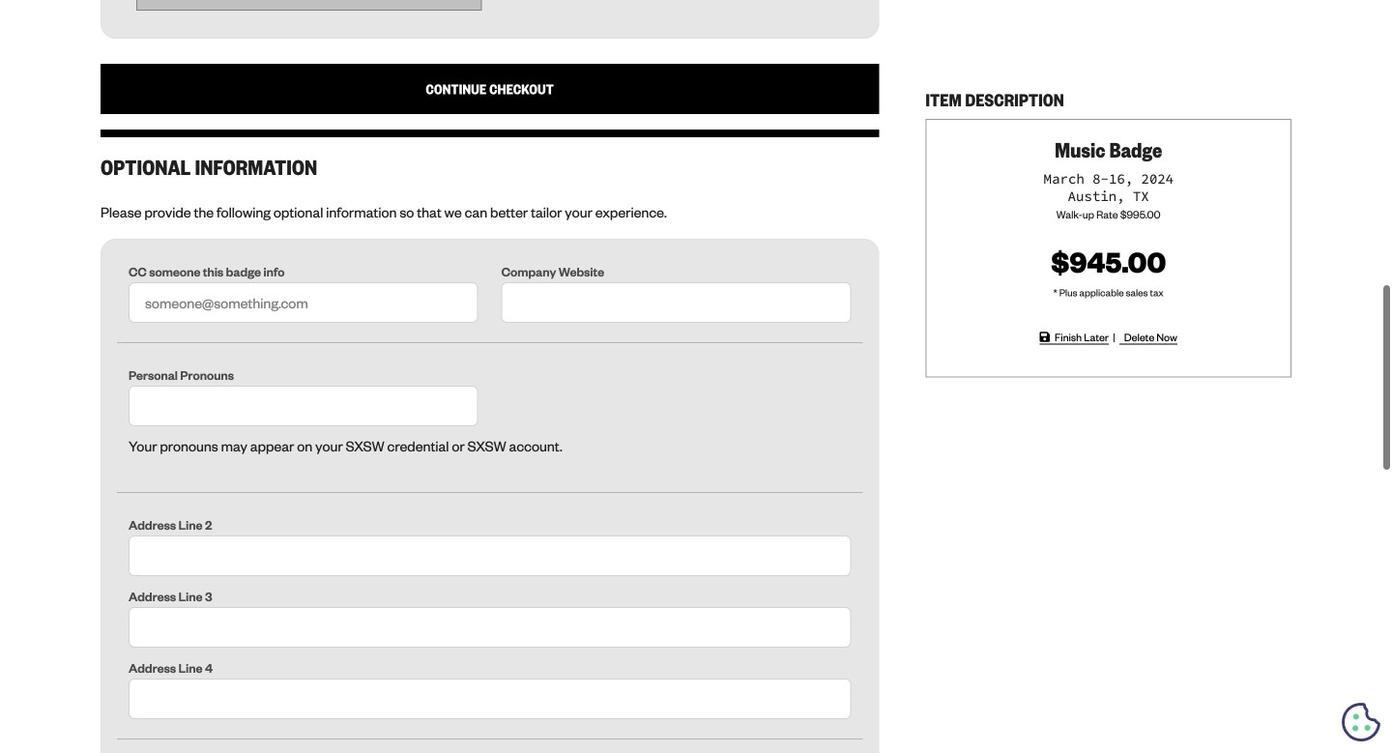 Task type: vqa. For each thing, say whether or not it's contained in the screenshot.
text box
yes



Task type: locate. For each thing, give the bounding box(es) containing it.
dialog
[[0, 0, 1393, 753]]

None text field
[[502, 282, 851, 323], [129, 536, 851, 576], [129, 607, 851, 648], [502, 282, 851, 323], [129, 536, 851, 576], [129, 607, 851, 648]]

None text field
[[129, 679, 851, 719]]

None submit
[[101, 64, 879, 114]]

cookie preferences image
[[1342, 703, 1381, 742]]

save image
[[1040, 331, 1050, 343]]



Task type: describe. For each thing, give the bounding box(es) containing it.
someone@something.com text field
[[129, 282, 478, 323]]



